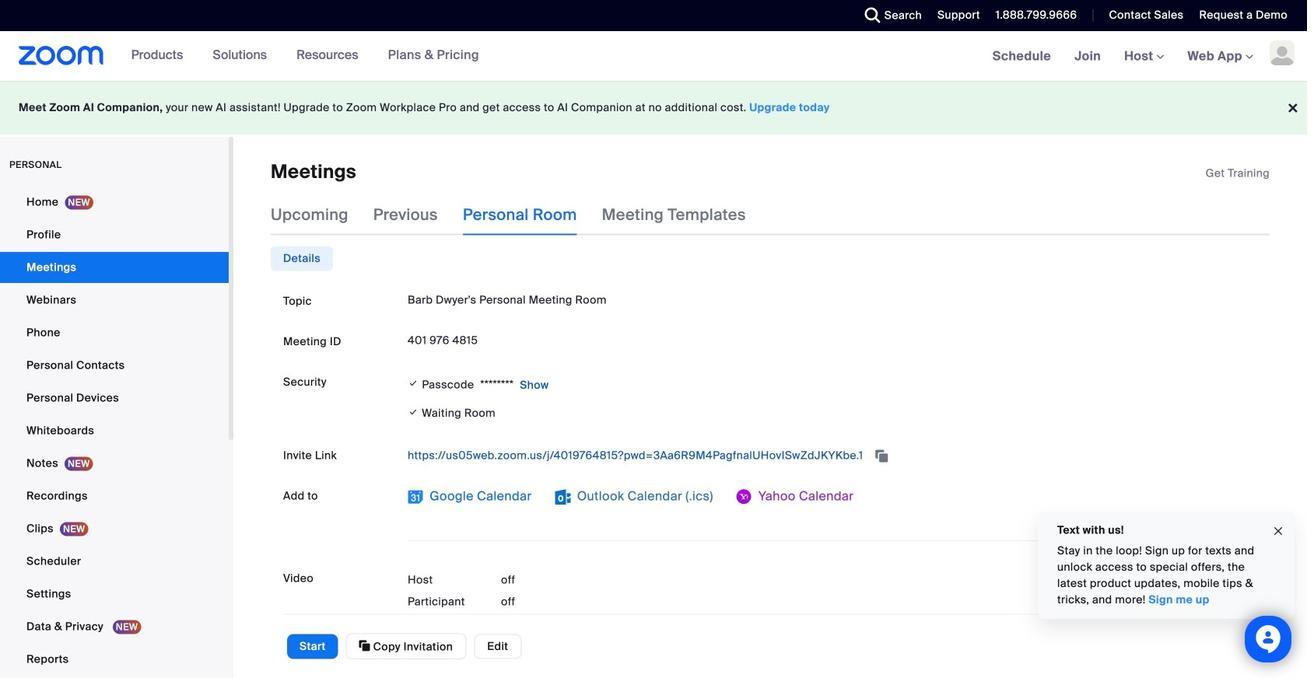 Task type: vqa. For each thing, say whether or not it's contained in the screenshot.
THE ADD TO GOOGLE CALENDAR icon
yes



Task type: locate. For each thing, give the bounding box(es) containing it.
banner
[[0, 31, 1308, 82]]

footer
[[0, 81, 1308, 135]]

add to google calendar image
[[408, 490, 423, 505]]

copy image
[[359, 639, 370, 653]]

checked image
[[408, 376, 419, 392]]

tab list
[[271, 246, 333, 271]]

add to outlook calendar (.ics) image
[[555, 490, 571, 505]]

tab
[[271, 246, 333, 271]]

tabs of meeting tab list
[[271, 195, 771, 235]]

close image
[[1273, 523, 1285, 541]]

zoom logo image
[[19, 46, 104, 65]]

application
[[1206, 166, 1270, 181]]



Task type: describe. For each thing, give the bounding box(es) containing it.
copy url image
[[874, 451, 890, 462]]

product information navigation
[[104, 31, 491, 81]]

profile picture image
[[1270, 40, 1295, 65]]

add to yahoo calendar image
[[737, 490, 752, 505]]

meetings navigation
[[981, 31, 1308, 82]]

personal menu menu
[[0, 187, 229, 677]]

checked image
[[408, 404, 419, 421]]



